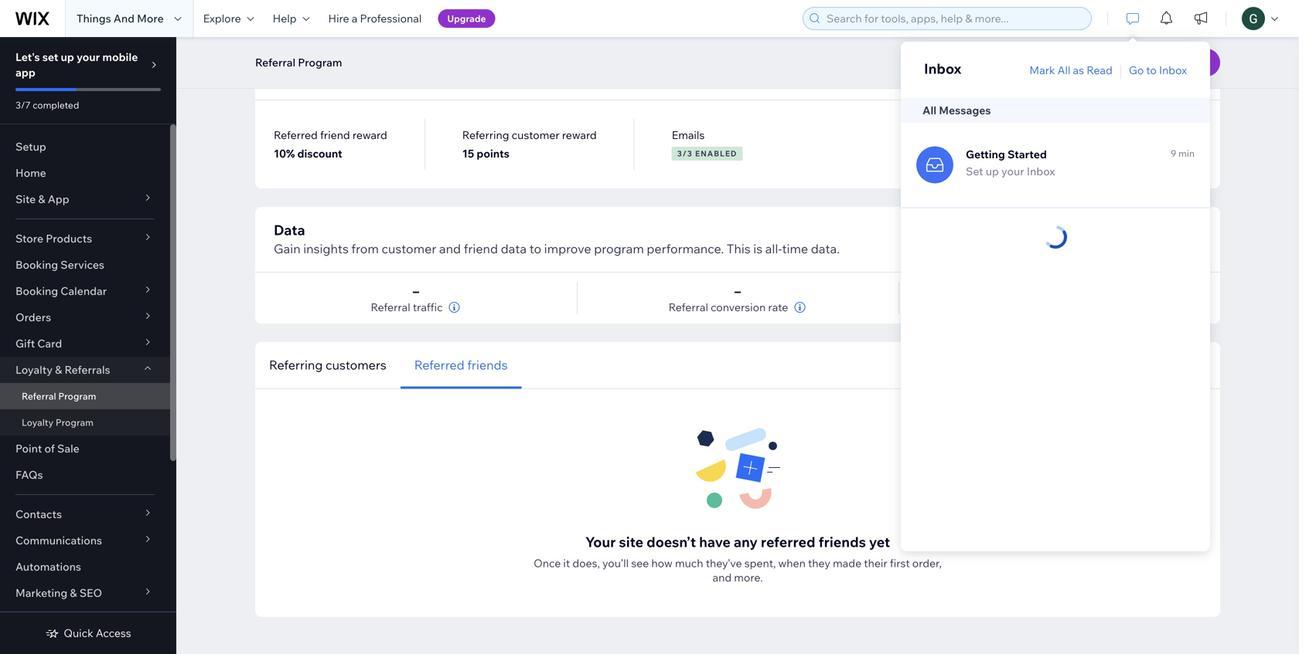 Task type: describe. For each thing, give the bounding box(es) containing it.
point
[[15, 442, 42, 456]]

reward for referred friend reward
[[353, 128, 387, 142]]

faqs
[[15, 469, 43, 482]]

getting started
[[966, 148, 1047, 161]]

customer inside referring customer reward 15 points
[[512, 128, 560, 142]]

how
[[651, 557, 673, 571]]

booking services
[[15, 258, 104, 272]]

inbox inside button
[[1159, 63, 1187, 77]]

insights
[[303, 241, 349, 257]]

booking services link
[[0, 252, 170, 278]]

9
[[1171, 148, 1176, 159]]

order,
[[912, 557, 942, 571]]

orders button
[[0, 305, 170, 331]]

& for loyalty
[[55, 363, 62, 377]]

sidebar element
[[0, 37, 176, 655]]

1 vertical spatial upgrade button
[[1132, 49, 1220, 77]]

program
[[594, 241, 644, 257]]

referral inside sidebar element
[[22, 391, 56, 403]]

all-
[[765, 241, 782, 257]]

let's
[[15, 50, 40, 64]]

mark all as read
[[1030, 63, 1113, 77]]

app
[[48, 193, 69, 206]]

1 vertical spatial up
[[986, 165, 999, 178]]

when
[[778, 557, 806, 571]]

loyalty program
[[22, 417, 94, 429]]

manage
[[1100, 138, 1141, 151]]

referring customers button
[[255, 342, 400, 389]]

communications
[[15, 534, 102, 548]]

automations link
[[0, 554, 170, 581]]

app
[[15, 66, 35, 79]]

data gain insights from customer and friend data to improve program performance. this is all-time data.
[[274, 222, 840, 257]]

data
[[274, 222, 305, 239]]

they
[[808, 557, 830, 571]]

Search for tools, apps, help & more... field
[[822, 8, 1086, 29]]

data.
[[811, 241, 840, 257]]

referred friends
[[414, 358, 508, 373]]

hire a professional link
[[319, 0, 431, 37]]

loyalty for loyalty & referrals
[[15, 363, 53, 377]]

gift card button
[[0, 331, 170, 357]]

marketing & seo
[[15, 587, 102, 600]]

a
[[352, 12, 358, 25]]

gain
[[274, 241, 301, 257]]

manage program button
[[1086, 133, 1202, 156]]

home link
[[0, 160, 170, 186]]

referral program button
[[247, 51, 350, 74]]

0 horizontal spatial your
[[313, 68, 343, 85]]

tab list containing referring customers
[[255, 342, 852, 389]]

– for traffic
[[413, 284, 419, 299]]

0 horizontal spatial upgrade button
[[438, 9, 495, 28]]

performance.
[[647, 241, 724, 257]]

explore
[[203, 12, 241, 25]]

card
[[37, 337, 62, 351]]

they've
[[706, 557, 742, 571]]

see
[[631, 557, 649, 571]]

store products button
[[0, 226, 170, 252]]

and
[[113, 12, 135, 25]]

0 horizontal spatial all
[[923, 104, 937, 117]]

2 3 from the left
[[687, 149, 693, 159]]

things and more
[[77, 12, 164, 25]]

referral left traffic
[[371, 301, 410, 314]]

quick
[[64, 627, 93, 641]]

more
[[137, 12, 164, 25]]

improve
[[544, 241, 591, 257]]

quick access button
[[45, 627, 131, 641]]

more.
[[734, 571, 763, 585]]

and inside data gain insights from customer and friend data to improve program performance. this is all-time data.
[[439, 241, 461, 257]]

does,
[[573, 557, 600, 571]]

customer inside data gain insights from customer and friend data to improve program performance. this is all-time data.
[[382, 241, 436, 257]]

traffic
[[413, 301, 443, 314]]

setup link
[[0, 134, 170, 160]]

0 horizontal spatial inbox
[[924, 60, 961, 77]]

0 vertical spatial upgrade
[[447, 13, 486, 24]]

/
[[683, 149, 687, 159]]

data
[[501, 241, 527, 257]]

contacts
[[15, 508, 62, 522]]

referred
[[761, 534, 815, 551]]

1 vertical spatial upgrade
[[1151, 55, 1202, 70]]

contacts button
[[0, 502, 170, 528]]

program for "referral program" link on the left bottom of the page
[[58, 391, 96, 403]]

referral conversion rate
[[669, 301, 788, 314]]

refer your friends
[[274, 68, 396, 85]]

help
[[273, 12, 297, 25]]

hire
[[328, 12, 349, 25]]

this
[[727, 241, 751, 257]]

services
[[61, 258, 104, 272]]

points
[[477, 147, 510, 160]]

spent,
[[744, 557, 776, 571]]

15
[[462, 147, 474, 160]]

referring for referring customers
[[269, 358, 323, 373]]

home
[[15, 166, 46, 180]]

& for site
[[38, 193, 45, 206]]

things
[[77, 12, 111, 25]]

friend inside referred friend reward 10% discount
[[320, 128, 350, 142]]

loyalty & referrals button
[[0, 357, 170, 384]]

referred friend reward 10% discount
[[274, 128, 387, 160]]

loyalty for loyalty program
[[22, 417, 53, 429]]

– for conversion
[[735, 284, 741, 299]]

getting
[[966, 148, 1005, 161]]

discount
[[297, 147, 342, 160]]

as
[[1073, 63, 1084, 77]]

mark all as read button
[[1030, 63, 1113, 77]]

friends
[[346, 68, 396, 85]]

& for marketing
[[70, 587, 77, 600]]

to inside data gain insights from customer and friend data to improve program performance. this is all-time data.
[[529, 241, 541, 257]]



Task type: locate. For each thing, give the bounding box(es) containing it.
1 vertical spatial your
[[585, 534, 616, 551]]

set
[[966, 165, 983, 178]]

quick access
[[64, 627, 131, 641]]

referred inside referred friend reward 10% discount
[[274, 128, 318, 142]]

1 vertical spatial referred
[[414, 358, 464, 373]]

your site doesn't have any referred friends yet once it does, you'll see how much they've spent, when they made their first order, and more.
[[534, 534, 942, 585]]

1 horizontal spatial all
[[1058, 63, 1071, 77]]

referral program inside button
[[255, 56, 342, 69]]

1 horizontal spatial to
[[1146, 63, 1157, 77]]

conversion
[[711, 301, 766, 314]]

1 horizontal spatial up
[[986, 165, 999, 178]]

referred for referred friend reward 10% discount
[[274, 128, 318, 142]]

0 horizontal spatial –
[[413, 284, 419, 299]]

2 horizontal spatial inbox
[[1159, 63, 1187, 77]]

to right go
[[1146, 63, 1157, 77]]

your right refer
[[313, 68, 343, 85]]

reward inside referring customer reward 15 points
[[562, 128, 597, 142]]

1 horizontal spatial your
[[585, 534, 616, 551]]

upgrade right professional
[[447, 13, 486, 24]]

calendar
[[61, 285, 107, 298]]

and up traffic
[[439, 241, 461, 257]]

site & app
[[15, 193, 69, 206]]

1 vertical spatial friend
[[464, 241, 498, 257]]

friend left data
[[464, 241, 498, 257]]

0 vertical spatial up
[[61, 50, 74, 64]]

emails 3 / 3 enabled
[[672, 128, 737, 159]]

1 vertical spatial referring
[[269, 358, 323, 373]]

communications button
[[0, 528, 170, 554]]

rate
[[768, 301, 788, 314]]

messages
[[939, 104, 991, 117]]

0 vertical spatial friend
[[320, 128, 350, 142]]

go to inbox button
[[1129, 63, 1187, 77]]

inbox right go
[[1159, 63, 1187, 77]]

referral program up loyalty program
[[22, 391, 96, 403]]

friend up discount
[[320, 128, 350, 142]]

seo
[[79, 587, 102, 600]]

made
[[833, 557, 862, 571]]

to inside go to inbox button
[[1146, 63, 1157, 77]]

1 vertical spatial &
[[55, 363, 62, 377]]

loyalty inside loyalty & referrals popup button
[[15, 363, 53, 377]]

–
[[413, 284, 419, 299], [735, 284, 741, 299]]

getting started image
[[916, 146, 953, 184]]

program for referral program button
[[298, 56, 342, 69]]

referred for referred friends
[[414, 358, 464, 373]]

0 horizontal spatial referred
[[274, 128, 318, 142]]

loyalty program link
[[0, 410, 170, 436]]

store
[[15, 232, 43, 246]]

store products
[[15, 232, 92, 246]]

& left seo
[[70, 587, 77, 600]]

referring inside button
[[269, 358, 323, 373]]

manage program
[[1100, 138, 1188, 151]]

program for loyalty program link
[[56, 417, 94, 429]]

1 vertical spatial referral program
[[22, 391, 96, 403]]

first
[[890, 557, 910, 571]]

inbox
[[924, 60, 961, 77], [1159, 63, 1187, 77], [1027, 165, 1055, 178]]

10%
[[274, 147, 295, 160]]

1 vertical spatial and
[[713, 571, 732, 585]]

your left mobile
[[77, 50, 100, 64]]

is
[[753, 241, 763, 257]]

site & app button
[[0, 186, 170, 213]]

upgrade right go
[[1151, 55, 1202, 70]]

booking calendar button
[[0, 278, 170, 305]]

&
[[38, 193, 45, 206], [55, 363, 62, 377], [70, 587, 77, 600]]

referring inside referring customer reward 15 points
[[462, 128, 509, 142]]

0 horizontal spatial customer
[[382, 241, 436, 257]]

0 horizontal spatial friend
[[320, 128, 350, 142]]

referral traffic
[[371, 301, 443, 314]]

point of sale
[[15, 442, 79, 456]]

all left as
[[1058, 63, 1071, 77]]

you'll
[[602, 557, 629, 571]]

any
[[734, 534, 758, 551]]

1 vertical spatial loyalty
[[22, 417, 53, 429]]

yet
[[869, 534, 890, 551]]

0 horizontal spatial 3
[[677, 149, 683, 159]]

it
[[563, 557, 570, 571]]

1 horizontal spatial customer
[[512, 128, 560, 142]]

let's set up your mobile app
[[15, 50, 138, 79]]

referral program down the help button
[[255, 56, 342, 69]]

loyalty up point
[[22, 417, 53, 429]]

referral program for referral program button
[[255, 56, 342, 69]]

referred friends button
[[400, 342, 522, 389]]

marketing & seo button
[[0, 581, 170, 607]]

1 horizontal spatial &
[[55, 363, 62, 377]]

orders
[[15, 311, 51, 324]]

refer
[[274, 68, 310, 85]]

1 horizontal spatial referred
[[414, 358, 464, 373]]

1 vertical spatial customer
[[382, 241, 436, 257]]

1 horizontal spatial and
[[713, 571, 732, 585]]

1 horizontal spatial inbox
[[1027, 165, 1055, 178]]

emails
[[672, 128, 705, 142]]

set up your inbox
[[966, 165, 1055, 178]]

0 vertical spatial &
[[38, 193, 45, 206]]

1 horizontal spatial your
[[1001, 165, 1024, 178]]

referring left customers
[[269, 358, 323, 373]]

3/7
[[15, 99, 31, 111]]

your down 'getting started'
[[1001, 165, 1024, 178]]

1 3 from the left
[[677, 149, 683, 159]]

loyalty inside loyalty program link
[[22, 417, 53, 429]]

1 vertical spatial all
[[923, 104, 937, 117]]

0 vertical spatial booking
[[15, 258, 58, 272]]

referral left conversion
[[669, 301, 708, 314]]

professional
[[360, 12, 422, 25]]

– up referral traffic
[[413, 284, 419, 299]]

to
[[1146, 63, 1157, 77], [529, 241, 541, 257]]

1 vertical spatial your
[[1001, 165, 1024, 178]]

referral inside button
[[255, 56, 295, 69]]

referring for referring customer reward 15 points
[[462, 128, 509, 142]]

0 vertical spatial your
[[313, 68, 343, 85]]

2 booking from the top
[[15, 285, 58, 298]]

booking up orders
[[15, 285, 58, 298]]

2 horizontal spatial &
[[70, 587, 77, 600]]

and down they've
[[713, 571, 732, 585]]

reward for referring customer reward
[[562, 128, 597, 142]]

referred down traffic
[[414, 358, 464, 373]]

0 horizontal spatial to
[[529, 241, 541, 257]]

0 vertical spatial referring
[[462, 128, 509, 142]]

go to inbox
[[1129, 63, 1187, 77]]

0 vertical spatial referral program
[[255, 56, 342, 69]]

0 horizontal spatial referring
[[269, 358, 323, 373]]

1 booking from the top
[[15, 258, 58, 272]]

& down card at the bottom of the page
[[55, 363, 62, 377]]

min
[[1178, 148, 1195, 159]]

2 – from the left
[[735, 284, 741, 299]]

hire a professional
[[328, 12, 422, 25]]

tab list
[[255, 342, 852, 389]]

gift
[[15, 337, 35, 351]]

referred inside button
[[414, 358, 464, 373]]

1 horizontal spatial referral program
[[255, 56, 342, 69]]

0 horizontal spatial and
[[439, 241, 461, 257]]

doesn't
[[647, 534, 696, 551]]

reward inside referred friend reward 10% discount
[[353, 128, 387, 142]]

program
[[298, 56, 342, 69], [1144, 138, 1188, 151], [58, 391, 96, 403], [56, 417, 94, 429]]

program for manage program button
[[1144, 138, 1188, 151]]

booking for booking services
[[15, 258, 58, 272]]

0 vertical spatial friends
[[467, 358, 508, 373]]

of
[[44, 442, 55, 456]]

booking down store
[[15, 258, 58, 272]]

automations
[[15, 561, 81, 574]]

1 vertical spatial friends
[[819, 534, 866, 551]]

0 horizontal spatial your
[[77, 50, 100, 64]]

1 vertical spatial booking
[[15, 285, 58, 298]]

1 vertical spatial to
[[529, 241, 541, 257]]

referring customer reward 15 points
[[462, 128, 597, 160]]

marketing
[[15, 587, 67, 600]]

and inside your site doesn't have any referred friends yet once it does, you'll see how much they've spent, when they made their first order, and more.
[[713, 571, 732, 585]]

0 vertical spatial referred
[[274, 128, 318, 142]]

0 horizontal spatial friends
[[467, 358, 508, 373]]

0 horizontal spatial referral program
[[22, 391, 96, 403]]

to right data
[[529, 241, 541, 257]]

referral program
[[255, 56, 342, 69], [22, 391, 96, 403]]

read
[[1087, 63, 1113, 77]]

– up conversion
[[735, 284, 741, 299]]

their
[[864, 557, 887, 571]]

completed
[[33, 99, 79, 111]]

loyalty down gift card at bottom
[[15, 363, 53, 377]]

2 reward from the left
[[562, 128, 597, 142]]

started
[[1008, 148, 1047, 161]]

0 horizontal spatial upgrade
[[447, 13, 486, 24]]

0 vertical spatial and
[[439, 241, 461, 257]]

your inside your site doesn't have any referred friends yet once it does, you'll see how much they've spent, when they made their first order, and more.
[[585, 534, 616, 551]]

0 vertical spatial upgrade button
[[438, 9, 495, 28]]

0 horizontal spatial up
[[61, 50, 74, 64]]

friends inside button
[[467, 358, 508, 373]]

all inside button
[[1058, 63, 1071, 77]]

0 horizontal spatial reward
[[353, 128, 387, 142]]

help button
[[263, 0, 319, 37]]

referral up loyalty program
[[22, 391, 56, 403]]

booking inside dropdown button
[[15, 285, 58, 298]]

0 vertical spatial customer
[[512, 128, 560, 142]]

0 vertical spatial loyalty
[[15, 363, 53, 377]]

1 horizontal spatial upgrade
[[1151, 55, 1202, 70]]

referral program for "referral program" link on the left bottom of the page
[[22, 391, 96, 403]]

your
[[313, 68, 343, 85], [585, 534, 616, 551]]

1 – from the left
[[413, 284, 419, 299]]

referral program inside sidebar element
[[22, 391, 96, 403]]

0 vertical spatial your
[[77, 50, 100, 64]]

inbox up all messages
[[924, 60, 961, 77]]

mobile
[[102, 50, 138, 64]]

2 vertical spatial &
[[70, 587, 77, 600]]

1 horizontal spatial referring
[[462, 128, 509, 142]]

sale
[[57, 442, 79, 456]]

0 vertical spatial all
[[1058, 63, 1071, 77]]

all left messages
[[923, 104, 937, 117]]

friends
[[467, 358, 508, 373], [819, 534, 866, 551]]

setup
[[15, 140, 46, 154]]

friend inside data gain insights from customer and friend data to improve program performance. this is all-time data.
[[464, 241, 498, 257]]

1 horizontal spatial reward
[[562, 128, 597, 142]]

0 vertical spatial to
[[1146, 63, 1157, 77]]

referral down help
[[255, 56, 295, 69]]

your inside let's set up your mobile app
[[77, 50, 100, 64]]

reward
[[353, 128, 387, 142], [562, 128, 597, 142]]

1 reward from the left
[[353, 128, 387, 142]]

friends inside your site doesn't have any referred friends yet once it does, you'll see how much they've spent, when they made their first order, and more.
[[819, 534, 866, 551]]

and
[[439, 241, 461, 257], [713, 571, 732, 585]]

upgrade button right professional
[[438, 9, 495, 28]]

0 horizontal spatial &
[[38, 193, 45, 206]]

1 horizontal spatial –
[[735, 284, 741, 299]]

1 horizontal spatial friends
[[819, 534, 866, 551]]

enabled
[[695, 149, 737, 159]]

access
[[96, 627, 131, 641]]

booking for booking calendar
[[15, 285, 58, 298]]

inbox down started
[[1027, 165, 1055, 178]]

3/7 completed
[[15, 99, 79, 111]]

1 horizontal spatial 3
[[687, 149, 693, 159]]

set
[[42, 50, 58, 64]]

loyalty
[[15, 363, 53, 377], [22, 417, 53, 429]]

upgrade button right read
[[1132, 49, 1220, 77]]

referred up 10% at the left top
[[274, 128, 318, 142]]

your up 'does,'
[[585, 534, 616, 551]]

gift card
[[15, 337, 62, 351]]

& inside popup button
[[70, 587, 77, 600]]

1 horizontal spatial upgrade button
[[1132, 49, 1220, 77]]

referring up points
[[462, 128, 509, 142]]

& right site
[[38, 193, 45, 206]]

site
[[15, 193, 36, 206]]

1 horizontal spatial friend
[[464, 241, 498, 257]]

up inside let's set up your mobile app
[[61, 50, 74, 64]]



Task type: vqa. For each thing, say whether or not it's contained in the screenshot.
Setup link at the top left
yes



